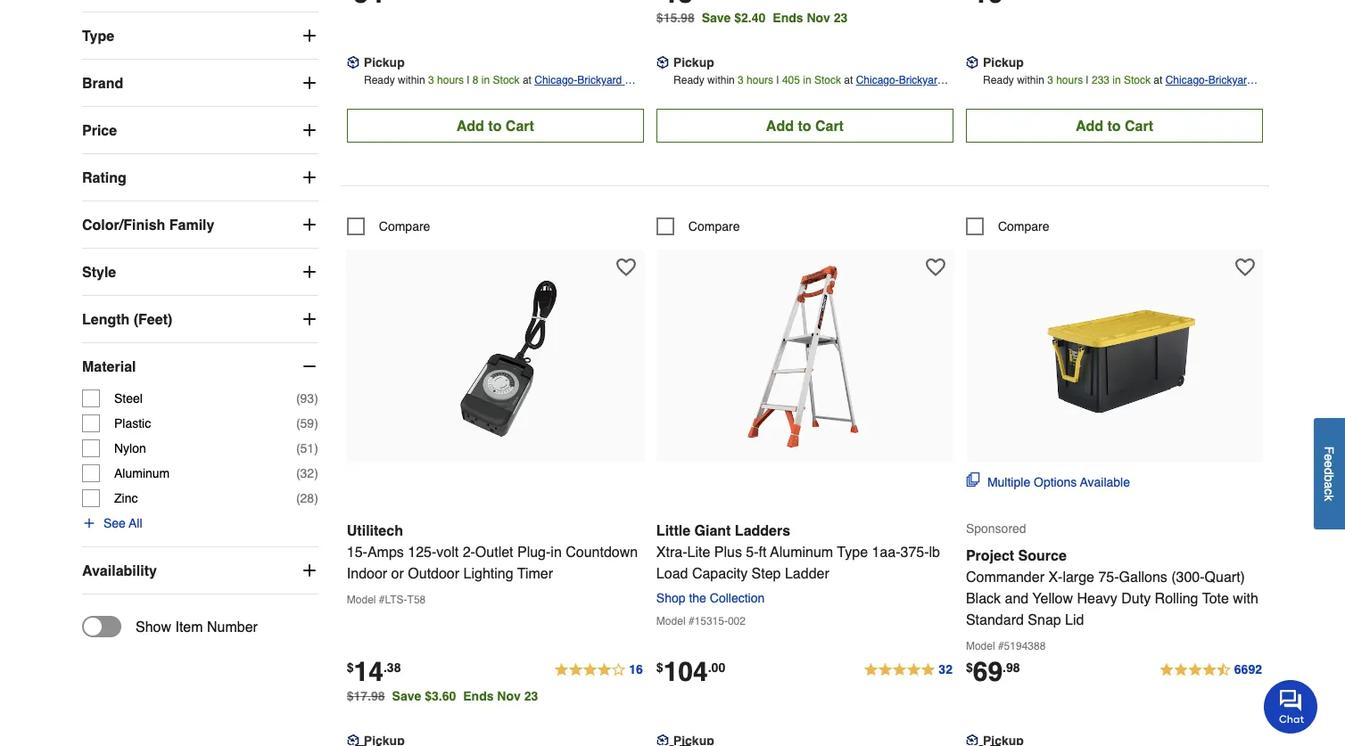 Task type: vqa. For each thing, say whether or not it's contained in the screenshot.
left Bluetooth
no



Task type: describe. For each thing, give the bounding box(es) containing it.
| for 8
[[467, 74, 470, 87]]

giant
[[695, 523, 731, 539]]

hours for 405
[[747, 74, 774, 87]]

compare for 5014300771 element
[[379, 220, 430, 234]]

pickup image down 104
[[656, 736, 669, 747]]

with
[[1233, 590, 1259, 607]]

chicago-brickyard lowe's button for ready within 3 hours | 405 in stock at chicago-brickyard lowe's
[[856, 72, 954, 105]]

) for ( 51 )
[[314, 442, 318, 456]]

chicago-brickyard lowe's button for ready within 3 hours | 8 in stock at chicago-brickyard lowe's
[[535, 72, 644, 105]]

( 28 )
[[296, 492, 318, 506]]

shop the collection
[[656, 592, 765, 606]]

pickup for ready within 3 hours | 233 in stock at chicago-brickyard lowe's
[[983, 56, 1024, 70]]

4.5 stars image
[[1159, 660, 1263, 682]]

timer
[[517, 565, 553, 582]]

shop the collection link
[[656, 592, 772, 606]]

color/finish
[[82, 217, 165, 233]]

countdown
[[566, 544, 638, 561]]

chicago- for ready within 3 hours | 405 in stock at chicago-brickyard lowe's
[[856, 74, 899, 87]]

14
[[354, 657, 384, 688]]

little giant ladders xtra-lite plus 5-ft aluminum type 1aa-375-lb load capacity step ladder image
[[707, 259, 903, 455]]

see all button
[[82, 515, 142, 533]]

source
[[1018, 548, 1067, 564]]

model # 5194388
[[966, 641, 1046, 653]]

stock for 233
[[1124, 74, 1151, 87]]

) for ( 93 )
[[314, 392, 318, 406]]

chicago-brickyard lowe's button for ready within 3 hours | 233 in stock at chicago-brickyard lowe's
[[1166, 72, 1263, 105]]

in inside utilitech 15-amps 125-volt 2-outlet plug-in countdown indoor or outdoor lighting timer
[[551, 544, 562, 561]]

chicago- for ready within 3 hours | 8 in stock at chicago-brickyard lowe's
[[535, 74, 577, 87]]

lb
[[929, 544, 940, 561]]

black
[[966, 590, 1001, 607]]

lowe's for 233
[[1166, 92, 1199, 105]]

28
[[300, 492, 314, 506]]

lowe's for 8
[[535, 92, 568, 105]]

at for 405
[[844, 74, 853, 87]]

375-
[[901, 544, 929, 561]]

$3.60
[[425, 690, 456, 704]]

length (feet) button
[[82, 297, 318, 343]]

pickup image down $15.98 at the top of the page
[[656, 57, 669, 69]]

$ 14 .38
[[347, 657, 401, 688]]

ladder
[[785, 565, 829, 582]]

002
[[728, 616, 746, 628]]

6692
[[1235, 663, 1262, 677]]

3 add from the left
[[1076, 118, 1104, 134]]

plus image for length (feet)
[[300, 311, 318, 329]]

69
[[973, 657, 1003, 688]]

1 to from the left
[[488, 118, 502, 134]]

) for ( 59 )
[[314, 417, 318, 431]]

the
[[689, 592, 706, 606]]

color/finish family
[[82, 217, 215, 233]]

within for ready within 3 hours | 233 in stock at chicago-brickyard lowe's
[[1017, 74, 1045, 87]]

1aa-
[[872, 544, 901, 561]]

.00
[[708, 661, 725, 675]]

outlet
[[475, 544, 513, 561]]

# for lts-t58
[[379, 594, 385, 607]]

1 cart from the left
[[506, 118, 534, 134]]

0 horizontal spatial 32
[[300, 467, 314, 481]]

compare for 5013943287 element
[[998, 220, 1050, 234]]

commander
[[966, 569, 1045, 585]]

3 cart from the left
[[1125, 118, 1154, 134]]

$ 69 .98
[[966, 657, 1020, 688]]

2 cart from the left
[[815, 118, 844, 134]]

32 button
[[863, 660, 954, 682]]

| for 233
[[1086, 74, 1089, 87]]

$15.98
[[656, 11, 695, 25]]

available
[[1080, 476, 1130, 490]]

see
[[103, 517, 126, 531]]

0 horizontal spatial aluminum
[[114, 467, 170, 481]]

plus image for color/finish family
[[300, 216, 318, 234]]

type inside the little giant ladders xtra-lite plus 5-ft aluminum type 1aa-375-lb load capacity step ladder
[[837, 544, 868, 561]]

$ for 14
[[347, 661, 354, 675]]

little giant ladders xtra-lite plus 5-ft aluminum type 1aa-375-lb load capacity step ladder
[[656, 523, 940, 582]]

lid
[[1065, 612, 1084, 628]]

233
[[1092, 74, 1110, 87]]

75-
[[1099, 569, 1119, 585]]

large
[[1063, 569, 1095, 585]]

all
[[129, 517, 142, 531]]

lite
[[687, 544, 710, 561]]

item
[[175, 619, 203, 636]]

actual price $14.38 element
[[347, 657, 401, 688]]

compare for 5014114195 element
[[689, 220, 740, 234]]

snap
[[1028, 612, 1061, 628]]

$ 104 .00
[[656, 657, 725, 688]]

was price $17.98 element
[[347, 685, 392, 704]]

plus image for type
[[300, 27, 318, 45]]

c
[[1323, 489, 1337, 495]]

1 add to cart from the left
[[457, 118, 534, 134]]

in for 8
[[482, 74, 490, 87]]

5-
[[746, 544, 759, 561]]

104
[[663, 657, 708, 688]]

nylon
[[114, 442, 146, 456]]

23 for $17.98 save $3.60 ends nov 23
[[524, 690, 538, 704]]

b
[[1323, 475, 1337, 482]]

3 add to cart button from the left
[[966, 109, 1263, 143]]

standard
[[966, 612, 1024, 628]]

6692 button
[[1159, 660, 1263, 682]]

type button
[[82, 13, 318, 59]]

hours for 233
[[1056, 74, 1083, 87]]

2 add from the left
[[766, 118, 794, 134]]

family
[[169, 217, 215, 233]]

rolling
[[1155, 590, 1199, 607]]

model # 15315-002
[[656, 616, 746, 628]]

ready for ready within 3 hours | 405 in stock at chicago-brickyard lowe's
[[674, 74, 705, 87]]

plus image for rating
[[300, 169, 318, 187]]

in for 405
[[803, 74, 812, 87]]

utilitech 15-amps 125-volt 2-outlet plug-in countdown indoor or outdoor lighting timer image
[[397, 259, 594, 455]]

f
[[1323, 447, 1337, 454]]

3 to from the left
[[1108, 118, 1121, 134]]

a
[[1323, 482, 1337, 489]]

ends nov 23 element for $17.98 save $3.60 ends nov 23
[[463, 690, 545, 704]]

d
[[1323, 468, 1337, 475]]

(300-
[[1172, 569, 1205, 585]]

plus image inside see all 'button'
[[82, 517, 96, 531]]

32 inside 5 stars image
[[939, 663, 953, 677]]

lighting
[[464, 565, 514, 582]]

model for model # lts-t58
[[347, 594, 376, 607]]

model for model # 15315-002
[[656, 616, 686, 628]]

$17.98 save $3.60 ends nov 23
[[347, 690, 538, 704]]

2-
[[463, 544, 475, 561]]

23 for $15.98 save $2.40 ends nov 23
[[834, 11, 848, 25]]

( 32 )
[[296, 467, 318, 481]]

2 e from the top
[[1323, 461, 1337, 468]]

ready within 3 hours | 405 in stock at chicago-brickyard lowe's
[[674, 74, 947, 105]]

59
[[300, 417, 314, 431]]

f e e d b a c k button
[[1314, 418, 1345, 530]]

was price $15.98 element
[[656, 6, 702, 25]]

steel
[[114, 392, 143, 406]]

.98
[[1003, 661, 1020, 675]]



Task type: locate. For each thing, give the bounding box(es) containing it.
0 vertical spatial save
[[702, 11, 731, 25]]

3 inside "ready within 3 hours | 8 in stock at chicago-brickyard lowe's"
[[428, 74, 434, 87]]

1 vertical spatial #
[[689, 616, 695, 628]]

0 horizontal spatial at
[[523, 74, 532, 87]]

pickup for ready within 3 hours | 8 in stock at chicago-brickyard lowe's
[[364, 56, 405, 70]]

aluminum up ladder
[[770, 544, 833, 561]]

0 horizontal spatial ends
[[463, 690, 494, 704]]

1 horizontal spatial add to cart button
[[656, 109, 954, 143]]

plus
[[714, 544, 742, 561]]

multiple options available
[[988, 476, 1130, 490]]

plus image inside rating button
[[300, 169, 318, 187]]

5 plus image from the top
[[300, 311, 318, 329]]

brickyard inside "ready within 3 hours | 8 in stock at chicago-brickyard lowe's"
[[577, 74, 622, 87]]

3 for 8
[[428, 74, 434, 87]]

save for save $3.60
[[392, 690, 421, 704]]

1 horizontal spatial ready
[[674, 74, 705, 87]]

0 horizontal spatial save
[[392, 690, 421, 704]]

2 horizontal spatial add to cart
[[1076, 118, 1154, 134]]

hours inside "ready within 3 hours | 8 in stock at chicago-brickyard lowe's"
[[437, 74, 464, 87]]

pickup image for ready within 3 hours | 8 in stock at chicago-brickyard lowe's
[[347, 57, 359, 69]]

1 horizontal spatial chicago-brickyard lowe's button
[[856, 72, 954, 105]]

lowe's inside "ready within 3 hours | 8 in stock at chicago-brickyard lowe's"
[[535, 92, 568, 105]]

pickup image down the 69
[[966, 736, 979, 747]]

lowe's
[[535, 92, 568, 105], [856, 92, 889, 105], [1166, 92, 1199, 105]]

ready inside "ready within 3 hours | 8 in stock at chicago-brickyard lowe's"
[[364, 74, 395, 87]]

3 left 405
[[738, 74, 744, 87]]

3 ) from the top
[[314, 442, 318, 456]]

0 vertical spatial type
[[82, 28, 114, 44]]

32 left the 69
[[939, 663, 953, 677]]

405
[[782, 74, 800, 87]]

show item number element
[[82, 617, 258, 638]]

0 horizontal spatial lowe's
[[535, 92, 568, 105]]

1 vertical spatial ends nov 23 element
[[463, 690, 545, 704]]

project source commander x-large 75-gallons (300-quart) black and yellow heavy duty rolling tote with standard snap lid
[[966, 548, 1259, 628]]

pickup image down $17.98 in the bottom of the page
[[347, 736, 359, 747]]

brickyard inside ready within 3 hours | 233 in stock at chicago-brickyard lowe's
[[1209, 74, 1253, 87]]

add down 233 at the right of page
[[1076, 118, 1104, 134]]

0 horizontal spatial heart outline image
[[616, 258, 636, 278]]

2 horizontal spatial ready
[[983, 74, 1014, 87]]

plus image inside brand button
[[300, 74, 318, 92]]

within for ready within 3 hours | 405 in stock at chicago-brickyard lowe's
[[708, 74, 735, 87]]

2 horizontal spatial add to cart button
[[966, 109, 1263, 143]]

in up 'timer'
[[551, 544, 562, 561]]

ready within 3 hours | 233 in stock at chicago-brickyard lowe's
[[983, 74, 1256, 105]]

volt
[[437, 544, 459, 561]]

1 chicago-brickyard lowe's button from the left
[[535, 72, 644, 105]]

3 ready from the left
[[983, 74, 1014, 87]]

1 horizontal spatial lowe's
[[856, 92, 889, 105]]

in
[[482, 74, 490, 87], [803, 74, 812, 87], [1113, 74, 1121, 87], [551, 544, 562, 561]]

compare inside 5014114195 element
[[689, 220, 740, 234]]

ends nov 23 element right $2.40
[[773, 11, 855, 25]]

nov for $15.98 save $2.40 ends nov 23
[[807, 11, 830, 25]]

1 stock from the left
[[493, 74, 520, 87]]

1 brickyard from the left
[[577, 74, 622, 87]]

brand button
[[82, 60, 318, 107]]

ready inside ready within 3 hours | 405 in stock at chicago-brickyard lowe's
[[674, 74, 705, 87]]

2 horizontal spatial add
[[1076, 118, 1104, 134]]

1 $ from the left
[[347, 661, 354, 675]]

see all
[[103, 517, 142, 531]]

1 horizontal spatial ends
[[773, 11, 803, 25]]

0 vertical spatial aluminum
[[114, 467, 170, 481]]

(feet)
[[134, 311, 172, 328]]

1 | from the left
[[467, 74, 470, 87]]

model
[[347, 594, 376, 607], [656, 616, 686, 628], [966, 641, 995, 653]]

2 chicago-brickyard lowe's button from the left
[[856, 72, 954, 105]]

utilitech 15-amps 125-volt 2-outlet plug-in countdown indoor or outdoor lighting timer
[[347, 523, 638, 582]]

2 horizontal spatial at
[[1154, 74, 1163, 87]]

# down indoor
[[379, 594, 385, 607]]

collection
[[710, 592, 765, 606]]

cart down ready within 3 hours | 233 in stock at chicago-brickyard lowe's
[[1125, 118, 1154, 134]]

nov
[[807, 11, 830, 25], [497, 690, 521, 704]]

1 pickup image from the left
[[347, 57, 359, 69]]

material
[[82, 359, 136, 375]]

3 chicago-brickyard lowe's button from the left
[[1166, 72, 1263, 105]]

add to cart down ready within 3 hours | 405 in stock at chicago-brickyard lowe's
[[766, 118, 844, 134]]

to down ready within 3 hours | 405 in stock at chicago-brickyard lowe's
[[798, 118, 811, 134]]

at for 233
[[1154, 74, 1163, 87]]

plus image inside 'price' button
[[300, 122, 318, 140]]

0 vertical spatial ends nov 23 element
[[773, 11, 855, 25]]

cart down "ready within 3 hours | 8 in stock at chicago-brickyard lowe's"
[[506, 118, 534, 134]]

2 horizontal spatial chicago-
[[1166, 74, 1209, 87]]

#
[[379, 594, 385, 607], [689, 616, 695, 628], [998, 641, 1004, 653]]

at
[[523, 74, 532, 87], [844, 74, 853, 87], [1154, 74, 1163, 87]]

$ inside "$ 14 .38"
[[347, 661, 354, 675]]

3 plus image from the top
[[300, 122, 318, 140]]

0 horizontal spatial ready
[[364, 74, 395, 87]]

0 horizontal spatial #
[[379, 594, 385, 607]]

plus image inside type button
[[300, 27, 318, 45]]

1 horizontal spatial at
[[844, 74, 853, 87]]

stock inside ready within 3 hours | 405 in stock at chicago-brickyard lowe's
[[814, 74, 841, 87]]

4 ( from the top
[[296, 467, 300, 481]]

chat invite button image
[[1264, 680, 1319, 734]]

2 heart outline image from the left
[[926, 258, 946, 278]]

pickup for ready within 3 hours | 405 in stock at chicago-brickyard lowe's
[[673, 56, 714, 70]]

2 within from the left
[[708, 74, 735, 87]]

1 horizontal spatial 3
[[738, 74, 744, 87]]

2 horizontal spatial within
[[1017, 74, 1045, 87]]

$ up "was price $17.98" element
[[347, 661, 354, 675]]

compare
[[379, 220, 430, 234], [689, 220, 740, 234], [998, 220, 1050, 234]]

model down indoor
[[347, 594, 376, 607]]

utilitech
[[347, 523, 403, 539]]

32 up '28'
[[300, 467, 314, 481]]

x-
[[1049, 569, 1063, 585]]

duty
[[1122, 590, 1151, 607]]

availability button
[[82, 548, 318, 595]]

3 brickyard from the left
[[1209, 74, 1253, 87]]

plus image for price
[[300, 122, 318, 140]]

in right "8" on the left of page
[[482, 74, 490, 87]]

save for save $2.40
[[702, 11, 731, 25]]

| inside ready within 3 hours | 233 in stock at chicago-brickyard lowe's
[[1086, 74, 1089, 87]]

1 horizontal spatial stock
[[814, 74, 841, 87]]

at inside ready within 3 hours | 233 in stock at chicago-brickyard lowe's
[[1154, 74, 1163, 87]]

nov right $3.60
[[497, 690, 521, 704]]

chicago- for ready within 3 hours | 233 in stock at chicago-brickyard lowe's
[[1166, 74, 1209, 87]]

1 chicago- from the left
[[535, 74, 577, 87]]

chicago- inside ready within 3 hours | 405 in stock at chicago-brickyard lowe's
[[856, 74, 899, 87]]

$15.98 save $2.40 ends nov 23
[[656, 11, 848, 25]]

4 plus image from the top
[[300, 169, 318, 187]]

nov for $17.98 save $3.60 ends nov 23
[[497, 690, 521, 704]]

$2.40
[[734, 11, 766, 25]]

chicago- inside ready within 3 hours | 233 in stock at chicago-brickyard lowe's
[[1166, 74, 1209, 87]]

1 e from the top
[[1323, 454, 1337, 461]]

ends nov 23 element right $3.60
[[463, 690, 545, 704]]

compare inside 5013943287 element
[[998, 220, 1050, 234]]

tote
[[1202, 590, 1229, 607]]

hours left "8" on the left of page
[[437, 74, 464, 87]]

4 stars image
[[553, 660, 644, 682]]

brickyard for ready within 3 hours | 8 in stock at chicago-brickyard lowe's
[[577, 74, 622, 87]]

(
[[296, 392, 300, 406], [296, 417, 300, 431], [296, 442, 300, 456], [296, 467, 300, 481], [296, 492, 300, 506]]

3 for 405
[[738, 74, 744, 87]]

2 ( from the top
[[296, 417, 300, 431]]

3 for 233
[[1048, 74, 1053, 87]]

1 within from the left
[[398, 74, 425, 87]]

0 horizontal spatial add
[[457, 118, 484, 134]]

0 horizontal spatial ends nov 23 element
[[463, 690, 545, 704]]

1 vertical spatial 23
[[524, 690, 538, 704]]

nov right $2.40
[[807, 11, 830, 25]]

in right 233 at the right of page
[[1113, 74, 1121, 87]]

2 vertical spatial model
[[966, 641, 995, 653]]

pickup image for ready within 3 hours | 233 in stock at chicago-brickyard lowe's
[[966, 57, 979, 69]]

within inside ready within 3 hours | 405 in stock at chicago-brickyard lowe's
[[708, 74, 735, 87]]

within left "8" on the left of page
[[398, 74, 425, 87]]

| left 405
[[777, 74, 779, 87]]

2 brickyard from the left
[[899, 74, 944, 87]]

within inside ready within 3 hours | 233 in stock at chicago-brickyard lowe's
[[1017, 74, 1045, 87]]

in right 405
[[803, 74, 812, 87]]

hours inside ready within 3 hours | 233 in stock at chicago-brickyard lowe's
[[1056, 74, 1083, 87]]

stock right 233 at the right of page
[[1124, 74, 1151, 87]]

hours left 405
[[747, 74, 774, 87]]

multiple
[[988, 476, 1031, 490]]

( down 93
[[296, 417, 300, 431]]

.38
[[384, 661, 401, 675]]

add to cart button down ready within 3 hours | 233 in stock at chicago-brickyard lowe's
[[966, 109, 1263, 143]]

1 horizontal spatial to
[[798, 118, 811, 134]]

cart down ready within 3 hours | 405 in stock at chicago-brickyard lowe's
[[815, 118, 844, 134]]

add down 405
[[766, 118, 794, 134]]

hours
[[437, 74, 464, 87], [747, 74, 774, 87], [1056, 74, 1083, 87]]

in inside "ready within 3 hours | 8 in stock at chicago-brickyard lowe's"
[[482, 74, 490, 87]]

3 left "8" on the left of page
[[428, 74, 434, 87]]

plus image inside the style button
[[300, 264, 318, 281]]

3 add to cart from the left
[[1076, 118, 1154, 134]]

0 horizontal spatial nov
[[497, 690, 521, 704]]

1 horizontal spatial pickup image
[[966, 57, 979, 69]]

savings save $3.60 element
[[392, 690, 545, 704]]

plus image
[[300, 27, 318, 45], [300, 74, 318, 92], [300, 122, 318, 140], [300, 169, 318, 187], [300, 311, 318, 329]]

within left 233 at the right of page
[[1017, 74, 1045, 87]]

gallons
[[1119, 569, 1168, 585]]

yellow
[[1033, 590, 1073, 607]]

ends right $3.60
[[463, 690, 494, 704]]

at inside ready within 3 hours | 405 in stock at chicago-brickyard lowe's
[[844, 74, 853, 87]]

2 horizontal spatial compare
[[998, 220, 1050, 234]]

0 vertical spatial 23
[[834, 11, 848, 25]]

( 51 )
[[296, 442, 318, 456]]

2 horizontal spatial |
[[1086, 74, 1089, 87]]

$
[[347, 661, 354, 675], [656, 661, 663, 675], [966, 661, 973, 675]]

ends for $2.40
[[773, 11, 803, 25]]

1 horizontal spatial heart outline image
[[926, 258, 946, 278]]

1 vertical spatial model
[[656, 616, 686, 628]]

3
[[428, 74, 434, 87], [738, 74, 744, 87], [1048, 74, 1053, 87]]

1 ( from the top
[[296, 392, 300, 406]]

1 pickup from the left
[[364, 56, 405, 70]]

heart outline image
[[1235, 258, 1255, 278]]

chicago- right 405
[[856, 74, 899, 87]]

1 horizontal spatial within
[[708, 74, 735, 87]]

ready for ready within 3 hours | 8 in stock at chicago-brickyard lowe's
[[364, 74, 395, 87]]

stock
[[493, 74, 520, 87], [814, 74, 841, 87], [1124, 74, 1151, 87]]

chicago- right "8" on the left of page
[[535, 74, 577, 87]]

lts-
[[385, 594, 407, 607]]

) down ( 32 )
[[314, 492, 318, 506]]

3 compare from the left
[[998, 220, 1050, 234]]

1 horizontal spatial chicago-
[[856, 74, 899, 87]]

ready inside ready within 3 hours | 233 in stock at chicago-brickyard lowe's
[[983, 74, 1014, 87]]

0 vertical spatial ends
[[773, 11, 803, 25]]

3 lowe's from the left
[[1166, 92, 1199, 105]]

1 3 from the left
[[428, 74, 434, 87]]

5013943287 element
[[966, 218, 1050, 236]]

1 at from the left
[[523, 74, 532, 87]]

compare inside 5014300771 element
[[379, 220, 430, 234]]

# for 15315-002
[[689, 616, 695, 628]]

$ right 16
[[656, 661, 663, 675]]

show
[[136, 619, 171, 636]]

1 vertical spatial nov
[[497, 690, 521, 704]]

3 chicago- from the left
[[1166, 74, 1209, 87]]

within inside "ready within 3 hours | 8 in stock at chicago-brickyard lowe's"
[[398, 74, 425, 87]]

1 ready from the left
[[364, 74, 395, 87]]

brickyard for ready within 3 hours | 405 in stock at chicago-brickyard lowe's
[[899, 74, 944, 87]]

project source commander x-large 75-gallons (300-quart) black and yellow heavy duty rolling tote with standard snap lid image
[[1017, 259, 1213, 455]]

1 horizontal spatial aluminum
[[770, 544, 833, 561]]

in inside ready within 3 hours | 233 in stock at chicago-brickyard lowe's
[[1113, 74, 1121, 87]]

style
[[82, 264, 116, 281]]

lowe's inside ready within 3 hours | 405 in stock at chicago-brickyard lowe's
[[856, 92, 889, 105]]

0 vertical spatial model
[[347, 594, 376, 607]]

$ for 104
[[656, 661, 663, 675]]

# for 5194388
[[998, 641, 1004, 653]]

shop
[[656, 592, 686, 606]]

5 ) from the top
[[314, 492, 318, 506]]

2 add to cart from the left
[[766, 118, 844, 134]]

1 lowe's from the left
[[535, 92, 568, 105]]

$ left .98
[[966, 661, 973, 675]]

model # lts-t58
[[347, 594, 426, 607]]

0 horizontal spatial stock
[[493, 74, 520, 87]]

# up .98
[[998, 641, 1004, 653]]

1 horizontal spatial |
[[777, 74, 779, 87]]

1 ) from the top
[[314, 392, 318, 406]]

2 horizontal spatial cart
[[1125, 118, 1154, 134]]

1 horizontal spatial brickyard
[[899, 74, 944, 87]]

ends right $2.40
[[773, 11, 803, 25]]

actual price $69.98 element
[[966, 657, 1020, 688]]

# down the
[[689, 616, 695, 628]]

) down 93
[[314, 417, 318, 431]]

2 pickup from the left
[[673, 56, 714, 70]]

1 horizontal spatial compare
[[689, 220, 740, 234]]

quart)
[[1205, 569, 1245, 585]]

t58
[[407, 594, 426, 607]]

1 horizontal spatial 32
[[939, 663, 953, 677]]

ready for ready within 3 hours | 233 in stock at chicago-brickyard lowe's
[[983, 74, 1014, 87]]

1 horizontal spatial save
[[702, 11, 731, 25]]

model up the 69
[[966, 641, 995, 653]]

stock for 8
[[493, 74, 520, 87]]

plug-
[[517, 544, 551, 561]]

0 horizontal spatial 3
[[428, 74, 434, 87]]

2 3 from the left
[[738, 74, 744, 87]]

number
[[207, 619, 258, 636]]

ends nov 23 element
[[773, 11, 855, 25], [463, 690, 545, 704]]

2 | from the left
[[777, 74, 779, 87]]

at right 233 at the right of page
[[1154, 74, 1163, 87]]

2 at from the left
[[844, 74, 853, 87]]

add to cart button down ready within 3 hours | 405 in stock at chicago-brickyard lowe's
[[656, 109, 954, 143]]

in inside ready within 3 hours | 405 in stock at chicago-brickyard lowe's
[[803, 74, 812, 87]]

capacity
[[692, 565, 748, 582]]

) up ( 59 )
[[314, 392, 318, 406]]

add to cart down "ready within 3 hours | 8 in stock at chicago-brickyard lowe's"
[[457, 118, 534, 134]]

5014114195 element
[[656, 218, 740, 236]]

3 | from the left
[[1086, 74, 1089, 87]]

availability
[[82, 563, 157, 579]]

3 within from the left
[[1017, 74, 1045, 87]]

0 horizontal spatial |
[[467, 74, 470, 87]]

( for 93
[[296, 392, 300, 406]]

$ inside $ 69 .98
[[966, 661, 973, 675]]

2 ) from the top
[[314, 417, 318, 431]]

2 horizontal spatial $
[[966, 661, 973, 675]]

aluminum down nylon
[[114, 467, 170, 481]]

2 horizontal spatial stock
[[1124, 74, 1151, 87]]

add to cart down ready within 3 hours | 233 in stock at chicago-brickyard lowe's
[[1076, 118, 1154, 134]]

plus image
[[300, 216, 318, 234], [300, 264, 318, 281], [82, 517, 96, 531], [300, 562, 318, 580]]

1 horizontal spatial 23
[[834, 11, 848, 25]]

model for model # 5194388
[[966, 641, 995, 653]]

1 horizontal spatial cart
[[815, 118, 844, 134]]

2 to from the left
[[798, 118, 811, 134]]

in for 233
[[1113, 74, 1121, 87]]

( 93 )
[[296, 392, 318, 406]]

0 horizontal spatial pickup image
[[347, 57, 359, 69]]

minus image
[[300, 358, 318, 376]]

actual price $104.00 element
[[656, 657, 725, 688]]

0 horizontal spatial cart
[[506, 118, 534, 134]]

to
[[488, 118, 502, 134], [798, 118, 811, 134], [1108, 118, 1121, 134]]

2 plus image from the top
[[300, 74, 318, 92]]

stock inside "ready within 3 hours | 8 in stock at chicago-brickyard lowe's"
[[493, 74, 520, 87]]

0 horizontal spatial model
[[347, 594, 376, 607]]

1 horizontal spatial ends nov 23 element
[[773, 11, 855, 25]]

1 horizontal spatial $
[[656, 661, 663, 675]]

2 horizontal spatial #
[[998, 641, 1004, 653]]

15-
[[347, 544, 367, 561]]

1 horizontal spatial #
[[689, 616, 695, 628]]

0 horizontal spatial type
[[82, 28, 114, 44]]

1 horizontal spatial type
[[837, 544, 868, 561]]

add to cart button
[[347, 109, 644, 143], [656, 109, 954, 143], [966, 109, 1263, 143]]

add down "ready within 3 hours | 8 in stock at chicago-brickyard lowe's"
[[457, 118, 484, 134]]

0 vertical spatial #
[[379, 594, 385, 607]]

ends for $3.60
[[463, 690, 494, 704]]

hours inside ready within 3 hours | 405 in stock at chicago-brickyard lowe's
[[747, 74, 774, 87]]

lowe's for 405
[[856, 92, 889, 105]]

1 vertical spatial ends
[[463, 690, 494, 704]]

ft
[[759, 544, 767, 561]]

within for ready within 3 hours | 8 in stock at chicago-brickyard lowe's
[[398, 74, 425, 87]]

| for 405
[[777, 74, 779, 87]]

3 inside ready within 3 hours | 233 in stock at chicago-brickyard lowe's
[[1048, 74, 1053, 87]]

e up d
[[1323, 454, 1337, 461]]

| left "8" on the left of page
[[467, 74, 470, 87]]

chicago- right 233 at the right of page
[[1166, 74, 1209, 87]]

brickyard
[[577, 74, 622, 87], [899, 74, 944, 87], [1209, 74, 1253, 87]]

2 horizontal spatial model
[[966, 641, 995, 653]]

zinc
[[114, 492, 138, 506]]

at for 8
[[523, 74, 532, 87]]

load
[[656, 565, 688, 582]]

1 horizontal spatial pickup
[[673, 56, 714, 70]]

0 horizontal spatial $
[[347, 661, 354, 675]]

xtra-
[[656, 544, 687, 561]]

51
[[300, 442, 314, 456]]

brickyard inside ready within 3 hours | 405 in stock at chicago-brickyard lowe's
[[899, 74, 944, 87]]

type
[[82, 28, 114, 44], [837, 544, 868, 561]]

2 vertical spatial #
[[998, 641, 1004, 653]]

hours left 233 at the right of page
[[1056, 74, 1083, 87]]

) up ( 32 )
[[314, 442, 318, 456]]

1 horizontal spatial add to cart
[[766, 118, 844, 134]]

cart
[[506, 118, 534, 134], [815, 118, 844, 134], [1125, 118, 1154, 134]]

rating button
[[82, 155, 318, 201]]

1 horizontal spatial model
[[656, 616, 686, 628]]

3 inside ready within 3 hours | 405 in stock at chicago-brickyard lowe's
[[738, 74, 744, 87]]

0 horizontal spatial 23
[[524, 690, 538, 704]]

( for 51
[[296, 442, 300, 456]]

1 horizontal spatial nov
[[807, 11, 830, 25]]

3 at from the left
[[1154, 74, 1163, 87]]

at right 405
[[844, 74, 853, 87]]

( 59 )
[[296, 417, 318, 431]]

plus image inside the color/finish family button
[[300, 216, 318, 234]]

( down ( 32 )
[[296, 492, 300, 506]]

save left $2.40
[[702, 11, 731, 25]]

4 ) from the top
[[314, 467, 318, 481]]

brickyard for ready within 3 hours | 233 in stock at chicago-brickyard lowe's
[[1209, 74, 1253, 87]]

$ for 69
[[966, 661, 973, 675]]

( up ( 28 )
[[296, 467, 300, 481]]

( up ( 59 )
[[296, 392, 300, 406]]

2 horizontal spatial chicago-brickyard lowe's button
[[1166, 72, 1263, 105]]

lowe's inside ready within 3 hours | 233 in stock at chicago-brickyard lowe's
[[1166, 92, 1199, 105]]

1 compare from the left
[[379, 220, 430, 234]]

1 heart outline image from the left
[[616, 258, 636, 278]]

1 add from the left
[[457, 118, 484, 134]]

1 horizontal spatial hours
[[747, 74, 774, 87]]

)
[[314, 392, 318, 406], [314, 417, 318, 431], [314, 442, 318, 456], [314, 467, 318, 481], [314, 492, 318, 506]]

3 pickup from the left
[[983, 56, 1024, 70]]

stock inside ready within 3 hours | 233 in stock at chicago-brickyard lowe's
[[1124, 74, 1151, 87]]

1 vertical spatial 32
[[939, 663, 953, 677]]

3 stock from the left
[[1124, 74, 1151, 87]]

stock for 405
[[814, 74, 841, 87]]

16
[[629, 663, 643, 677]]

0 horizontal spatial chicago-brickyard lowe's button
[[535, 72, 644, 105]]

| inside ready within 3 hours | 405 in stock at chicago-brickyard lowe's
[[777, 74, 779, 87]]

ends
[[773, 11, 803, 25], [463, 690, 494, 704]]

3 left 233 at the right of page
[[1048, 74, 1053, 87]]

k
[[1323, 495, 1337, 501]]

step
[[752, 565, 781, 582]]

plastic
[[114, 417, 151, 431]]

3 $ from the left
[[966, 661, 973, 675]]

1 vertical spatial save
[[392, 690, 421, 704]]

style button
[[82, 249, 318, 296]]

2 compare from the left
[[689, 220, 740, 234]]

length
[[82, 311, 130, 328]]

stock right 405
[[814, 74, 841, 87]]

5 ( from the top
[[296, 492, 300, 506]]

2 ready from the left
[[674, 74, 705, 87]]

5014300771 element
[[347, 218, 430, 236]]

aluminum inside the little giant ladders xtra-lite plus 5-ft aluminum type 1aa-375-lb load capacity step ladder
[[770, 544, 833, 561]]

( for 28
[[296, 492, 300, 506]]

savings save $2.40 element
[[702, 11, 855, 25]]

2 horizontal spatial to
[[1108, 118, 1121, 134]]

1 add to cart button from the left
[[347, 109, 644, 143]]

0 horizontal spatial within
[[398, 74, 425, 87]]

plus image inside "length (feet)" button
[[300, 311, 318, 329]]

heavy
[[1077, 590, 1118, 607]]

0 horizontal spatial compare
[[379, 220, 430, 234]]

pickup image
[[347, 57, 359, 69], [966, 57, 979, 69]]

1 hours from the left
[[437, 74, 464, 87]]

amps
[[367, 544, 404, 561]]

0 horizontal spatial brickyard
[[577, 74, 622, 87]]

2 add to cart button from the left
[[656, 109, 954, 143]]

0 horizontal spatial add to cart button
[[347, 109, 644, 143]]

) for ( 32 )
[[314, 467, 318, 481]]

model down shop
[[656, 616, 686, 628]]

| left 233 at the right of page
[[1086, 74, 1089, 87]]

125-
[[408, 544, 437, 561]]

at right "8" on the left of page
[[523, 74, 532, 87]]

plus image inside the availability 'button'
[[300, 562, 318, 580]]

( up ( 32 )
[[296, 442, 300, 456]]

within down $2.40
[[708, 74, 735, 87]]

plus image for availability
[[300, 562, 318, 580]]

to down "ready within 3 hours | 8 in stock at chicago-brickyard lowe's"
[[488, 118, 502, 134]]

0 horizontal spatial to
[[488, 118, 502, 134]]

type inside button
[[82, 28, 114, 44]]

93
[[300, 392, 314, 406]]

0 horizontal spatial hours
[[437, 74, 464, 87]]

save
[[702, 11, 731, 25], [392, 690, 421, 704]]

2 chicago- from the left
[[856, 74, 899, 87]]

1 plus image from the top
[[300, 27, 318, 45]]

or
[[391, 565, 404, 582]]

( for 32
[[296, 467, 300, 481]]

2 $ from the left
[[656, 661, 663, 675]]

add to cart button down "ready within 3 hours | 8 in stock at chicago-brickyard lowe's"
[[347, 109, 644, 143]]

f e e d b a c k
[[1323, 447, 1337, 501]]

plus image for brand
[[300, 74, 318, 92]]

2 pickup image from the left
[[966, 57, 979, 69]]

2 lowe's from the left
[[856, 92, 889, 105]]

at inside "ready within 3 hours | 8 in stock at chicago-brickyard lowe's"
[[523, 74, 532, 87]]

and
[[1005, 590, 1029, 607]]

2 hours from the left
[[747, 74, 774, 87]]

plus image for style
[[300, 264, 318, 281]]

3 3 from the left
[[1048, 74, 1053, 87]]

3 hours from the left
[[1056, 74, 1083, 87]]

2 horizontal spatial 3
[[1048, 74, 1053, 87]]

1 vertical spatial aluminum
[[770, 544, 833, 561]]

hours for 8
[[437, 74, 464, 87]]

5 stars image
[[863, 660, 954, 682]]

type up brand
[[82, 28, 114, 44]]

3 ( from the top
[[296, 442, 300, 456]]

type left the 1aa-
[[837, 544, 868, 561]]

2 stock from the left
[[814, 74, 841, 87]]

ends nov 23 element for $15.98 save $2.40 ends nov 23
[[773, 11, 855, 25]]

2 horizontal spatial hours
[[1056, 74, 1083, 87]]

| inside "ready within 3 hours | 8 in stock at chicago-brickyard lowe's"
[[467, 74, 470, 87]]

chicago- inside "ready within 3 hours | 8 in stock at chicago-brickyard lowe's"
[[535, 74, 577, 87]]

0 horizontal spatial add to cart
[[457, 118, 534, 134]]

save down .38
[[392, 690, 421, 704]]

e up b
[[1323, 461, 1337, 468]]

pickup image
[[656, 57, 669, 69], [347, 736, 359, 747], [656, 736, 669, 747], [966, 736, 979, 747]]

to down ready within 3 hours | 233 in stock at chicago-brickyard lowe's
[[1108, 118, 1121, 134]]

stock right "8" on the left of page
[[493, 74, 520, 87]]

1 vertical spatial type
[[837, 544, 868, 561]]

0 horizontal spatial chicago-
[[535, 74, 577, 87]]

$ inside $ 104 .00
[[656, 661, 663, 675]]

) for ( 28 )
[[314, 492, 318, 506]]

0 horizontal spatial pickup
[[364, 56, 405, 70]]

( for 59
[[296, 417, 300, 431]]

heart outline image
[[616, 258, 636, 278], [926, 258, 946, 278]]

) up '28'
[[314, 467, 318, 481]]

1 horizontal spatial add
[[766, 118, 794, 134]]



